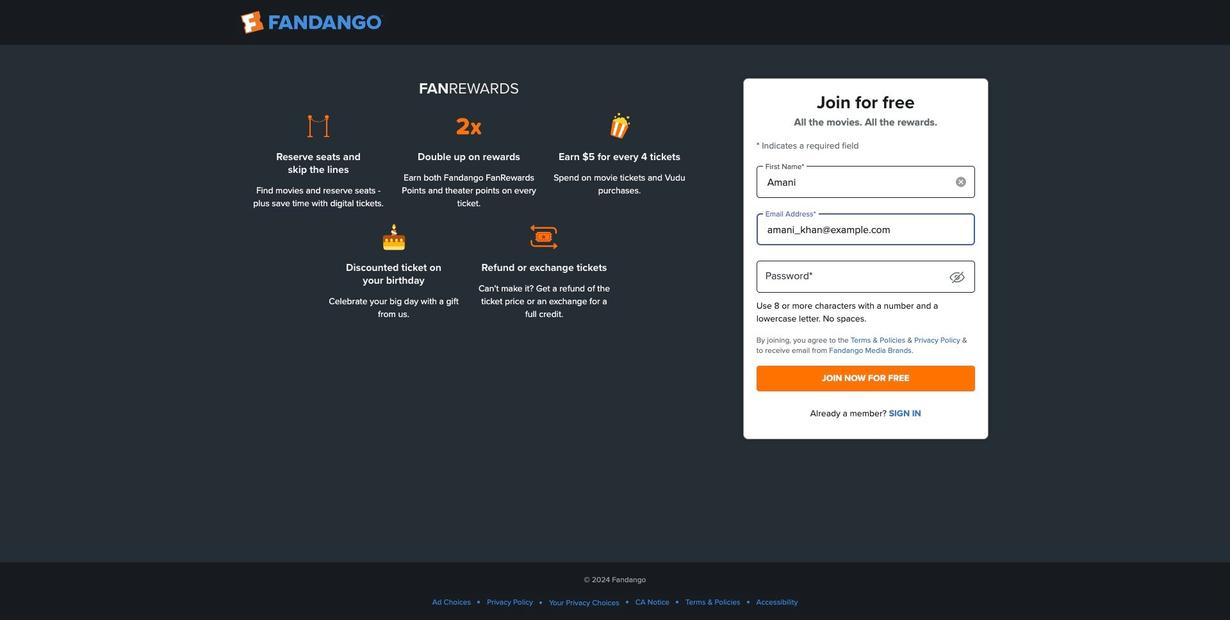 Task type: describe. For each thing, give the bounding box(es) containing it.
  text field
[[757, 166, 976, 198]]

  text field
[[757, 213, 976, 246]]



Task type: locate. For each thing, give the bounding box(es) containing it.
  password field
[[757, 261, 976, 293]]

None submit
[[757, 366, 976, 392]]

password hide image
[[950, 272, 965, 283]]

fandango home image
[[241, 11, 383, 34]]



Task type: vqa. For each thing, say whether or not it's contained in the screenshot.
SUBMIT
yes



